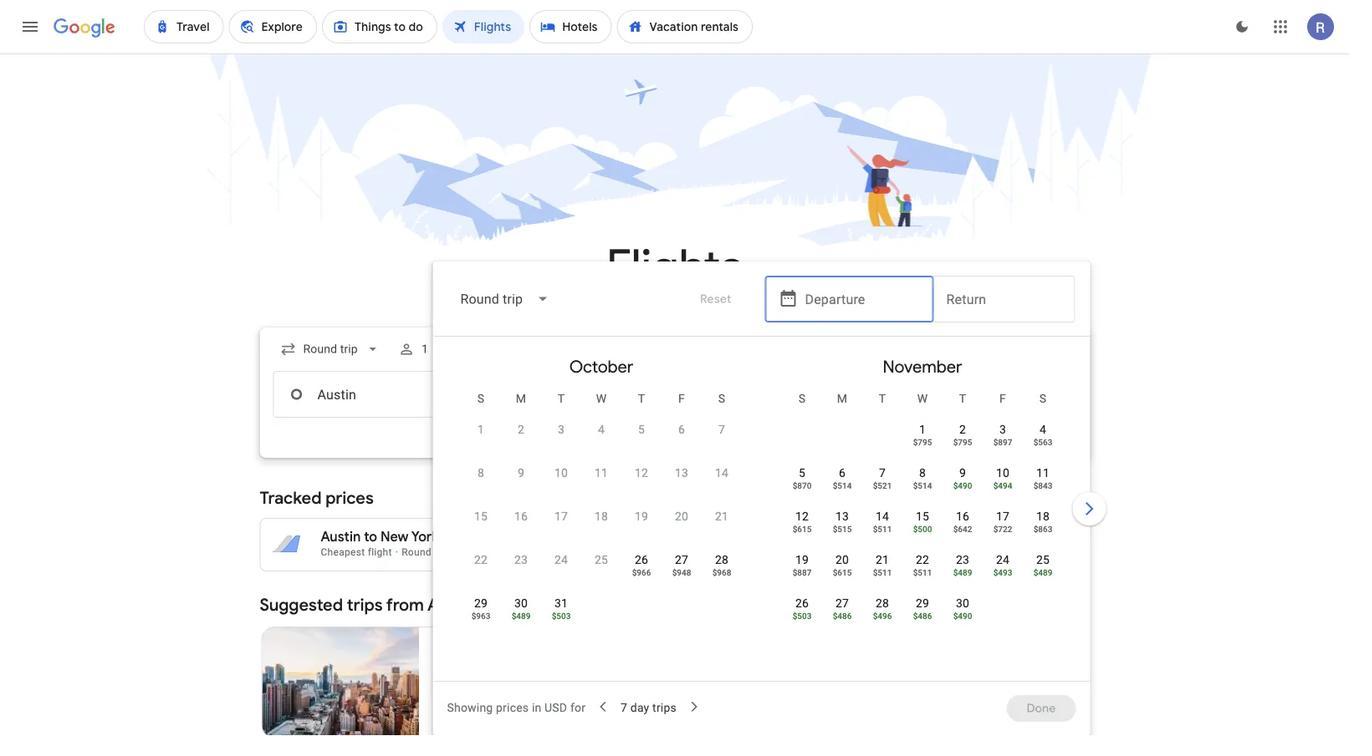 Task type: describe. For each thing, give the bounding box(es) containing it.
explore destinations
[[957, 598, 1069, 613]]

price
[[1044, 539, 1068, 551]]

22 $511
[[913, 553, 932, 578]]

w for october
[[596, 392, 606, 406]]

, 615 us dollars element for 12
[[792, 524, 811, 534]]

, 493 us dollars element
[[993, 568, 1012, 578]]

 image inside suggested trips from austin region
[[502, 675, 505, 692]]

$843
[[1033, 481, 1052, 491]]

$486 for 29
[[913, 611, 932, 621]]

row containing 5
[[782, 458, 1063, 505]]

check
[[826, 539, 853, 551]]

27 for 27 $948
[[675, 553, 688, 567]]

$490 for 30
[[953, 611, 972, 621]]

thu, oct 26 element
[[634, 552, 648, 569]]

10 for 10 $494
[[996, 466, 1009, 480]]

3 for 3 $897
[[999, 423, 1006, 437]]

view
[[1027, 491, 1054, 506]]

min
[[548, 676, 568, 690]]

0 vertical spatial flights
[[606, 238, 743, 297]]

14 $511
[[872, 510, 891, 534]]

, 963 us dollars element
[[471, 611, 490, 621]]

4 $563
[[1033, 423, 1052, 447]]

29 for 29 $963
[[474, 597, 487, 611]]

7 $521
[[872, 466, 891, 491]]

suggested trips from austin region
[[260, 585, 1089, 737]]

mon, oct 23 element
[[514, 552, 527, 569]]

20 for 20 $615
[[835, 553, 849, 567]]

can
[[808, 526, 825, 538]]

mon, nov 20 element
[[835, 552, 849, 569]]

19 for 19
[[634, 510, 648, 524]]

tue, nov 21 element
[[875, 552, 889, 569]]

tue, nov 28 element
[[875, 596, 889, 612]]

thu, oct 12 element
[[634, 465, 648, 482]]

, 514 us dollars element for 6
[[832, 481, 851, 491]]

5 for 5 $870
[[798, 466, 805, 480]]

24 $493
[[993, 553, 1012, 578]]

2 button
[[501, 422, 541, 462]]

7 for 7 $521
[[879, 466, 885, 480]]

3 s from the left
[[798, 392, 805, 406]]

1 vertical spatial and
[[881, 539, 898, 551]]

, 968 us dollars element
[[712, 568, 731, 578]]

f for november
[[999, 392, 1006, 406]]

18 button
[[581, 509, 621, 549]]

25 for 25
[[594, 553, 608, 567]]

austin inside tracked prices region
[[321, 529, 361, 546]]

sun, nov 26 element
[[795, 596, 808, 612]]

row containing 26
[[782, 588, 982, 636]]

$503 for 31
[[551, 611, 570, 621]]

$897
[[993, 437, 1012, 447]]

17 for 17
[[554, 510, 568, 524]]

$489 for 23
[[953, 568, 972, 578]]

13 for 13 $515
[[835, 510, 849, 524]]

6 button
[[661, 422, 701, 462]]

all
[[1057, 491, 1069, 506]]

about
[[963, 539, 989, 551]]

showing
[[447, 701, 493, 715]]

19 button
[[621, 509, 661, 549]]

$494
[[993, 481, 1012, 491]]

19 for 19 $887
[[795, 553, 808, 567]]

dec 8 – 17
[[433, 660, 489, 673]]

29 $486
[[913, 597, 932, 621]]

2 t from the left
[[638, 392, 645, 406]]

wed, oct 25 element
[[594, 552, 608, 569]]

28 $496
[[872, 597, 891, 621]]

, 870 us dollars element
[[792, 481, 811, 491]]

18 $863
[[1033, 510, 1052, 534]]

, 642 us dollars element
[[953, 524, 972, 534]]

prices for tracked prices
[[325, 488, 374, 509]]

for inside google flights can help you track prices for selected flights and destinations. we'll check daily and let you know about significant price changes.
[[927, 526, 941, 538]]

30 for 30 $489
[[514, 597, 527, 611]]

austin to new york or newark
[[321, 529, 507, 546]]

, 515 us dollars element
[[832, 524, 851, 534]]

$489 for 30
[[511, 611, 530, 621]]

$500
[[913, 524, 932, 534]]

help
[[827, 526, 847, 538]]

20 $615
[[832, 553, 851, 578]]

3 hr 39 min
[[508, 676, 568, 690]]

fri, nov 24 element
[[996, 552, 1009, 569]]

we'll
[[801, 539, 823, 551]]

track
[[870, 526, 893, 538]]

11 for 11
[[594, 466, 608, 480]]

$968
[[712, 568, 731, 578]]

sat, nov 11 element
[[1036, 465, 1049, 482]]

1 horizontal spatial and
[[1018, 526, 1036, 538]]

, 897 us dollars element
[[993, 437, 1012, 447]]

2 s from the left
[[718, 392, 725, 406]]

4 for 4
[[598, 423, 604, 437]]

destinations.
[[737, 539, 798, 551]]

31
[[554, 597, 568, 611]]

3 $897
[[993, 423, 1012, 447]]

dec
[[433, 660, 453, 673]]

24 button
[[541, 552, 581, 592]]

$863
[[1033, 524, 1052, 534]]

16 for 16 $642
[[956, 510, 969, 524]]

8 button
[[460, 465, 501, 505]]

wed, nov 22 element
[[915, 552, 929, 569]]

23 button
[[501, 552, 541, 592]]

24 for 24
[[554, 553, 568, 567]]

wed, nov 15 element
[[915, 509, 929, 525]]

new york
[[433, 641, 491, 658]]

thu, nov 2 element
[[959, 422, 966, 438]]

from
[[386, 595, 424, 616]]

sat, oct 14 element
[[715, 465, 728, 482]]

9 for 9
[[517, 466, 524, 480]]

$870
[[792, 481, 811, 491]]

10 for 10
[[554, 466, 568, 480]]

, 521 us dollars element
[[872, 481, 891, 491]]

suggested
[[260, 595, 343, 616]]

new inside suggested trips from austin region
[[433, 641, 461, 658]]

$511 for 14
[[872, 524, 891, 534]]

changes.
[[737, 553, 780, 565]]

selected
[[943, 526, 983, 538]]

28 for 28 $496
[[875, 597, 889, 611]]

8 for 8 $514
[[919, 466, 926, 480]]

$514 for 6
[[832, 481, 851, 491]]

to
[[364, 529, 377, 546]]

fri, oct 20 element
[[675, 509, 688, 525]]

1 button
[[391, 330, 458, 370]]

swap origin and destination. image
[[502, 385, 522, 405]]

york inside tracked prices region
[[411, 529, 439, 546]]

tue, nov 14 element
[[875, 509, 889, 525]]

m for october
[[515, 392, 526, 406]]

$615 for 20
[[832, 568, 851, 578]]

mon, oct 2 element
[[517, 422, 524, 438]]

151 US dollars text field
[[618, 713, 642, 729]]

5 button
[[621, 422, 661, 462]]

, 496 us dollars element
[[872, 611, 891, 621]]

, 494 us dollars element
[[993, 481, 1012, 491]]

8 $514
[[913, 466, 932, 491]]

13 $515
[[832, 510, 851, 534]]

november row group
[[762, 344, 1083, 675]]

prices for showing prices in usd for
[[496, 701, 529, 715]]

cheapest
[[321, 547, 365, 559]]

trips inside flight search box
[[652, 701, 677, 715]]

, 863 us dollars element
[[1033, 524, 1052, 534]]

flights inside google flights can help you track prices for selected flights and destinations. we'll check daily and let you know about significant price changes.
[[773, 526, 805, 538]]

Return text field
[[946, 277, 1062, 322]]

, 500 us dollars element
[[913, 524, 932, 534]]

3 for 3
[[557, 423, 564, 437]]

14 for 14 $511
[[875, 510, 889, 524]]

26 $966
[[632, 553, 651, 578]]

0 vertical spatial you
[[850, 526, 867, 538]]

prices inside google flights can help you track prices for selected flights and destinations. we'll check daily and let you know about significant price changes.
[[896, 526, 925, 538]]

25 for 25 $489
[[1036, 553, 1049, 567]]

wed, nov 8 element
[[919, 465, 926, 482]]

6 for 6
[[678, 423, 685, 437]]

2 for 2 $795
[[959, 423, 966, 437]]

grid inside flight search box
[[440, 344, 1083, 692]]

explore
[[957, 598, 998, 613]]

$503 for 26
[[792, 611, 811, 621]]

october row group
[[440, 344, 762, 675]]

10 button
[[541, 465, 581, 505]]

2 for 2
[[517, 423, 524, 437]]

$948
[[672, 568, 691, 578]]

$795 for 2
[[953, 437, 972, 447]]

, 511 us dollars element for 21
[[872, 568, 891, 578]]

7 day trips
[[621, 701, 677, 715]]

6 $514
[[832, 466, 851, 491]]

tue, oct 31 element
[[554, 596, 568, 612]]

google flights can help you track prices for selected flights and destinations. we'll check daily and let you know about significant price changes.
[[737, 526, 1068, 565]]

7 for 7
[[718, 423, 725, 437]]

trip
[[434, 547, 450, 559]]

, 795 us dollars element for 2
[[953, 437, 972, 447]]

2 $795
[[953, 423, 972, 447]]

22 for 22
[[474, 553, 487, 567]]

thu, nov 16 element
[[956, 509, 969, 525]]

26 $503
[[792, 597, 811, 621]]

16 $642
[[953, 510, 972, 534]]

sun, oct 15 element
[[474, 509, 487, 525]]

tracked
[[260, 488, 322, 509]]

google
[[737, 526, 770, 538]]

explore destinations button
[[937, 592, 1089, 619]]

1 inside popup button
[[421, 343, 428, 356]]

usd
[[545, 701, 567, 715]]

nonstop
[[453, 676, 498, 690]]

fri, nov 10 element
[[996, 465, 1009, 482]]

significant
[[992, 539, 1042, 551]]

11 for 11 $843
[[1036, 466, 1049, 480]]

4 t from the left
[[959, 392, 966, 406]]

11 $843
[[1033, 466, 1052, 491]]

thu, nov 23 element
[[956, 552, 969, 569]]

wed, nov 29 element
[[915, 596, 929, 612]]

tue, oct 10 element
[[554, 465, 568, 482]]

$795 for 1
[[913, 437, 932, 447]]

$722
[[993, 524, 1012, 534]]

7 for 7 day trips
[[621, 701, 627, 715]]

12 for 12
[[634, 466, 648, 480]]

3 button
[[541, 422, 581, 462]]

sat, oct 7 element
[[718, 422, 725, 438]]

$887
[[792, 568, 811, 578]]

14 button
[[701, 465, 741, 505]]

thu, oct 19 element
[[634, 509, 648, 525]]

14 for 14
[[715, 466, 728, 480]]



Task type: locate. For each thing, give the bounding box(es) containing it.
$511 up tue, nov 28 element
[[872, 568, 891, 578]]

, 490 us dollars element up thu, nov 16 element
[[953, 481, 972, 491]]

tracked prices region
[[260, 478, 1089, 572]]

3 t from the left
[[878, 392, 886, 406]]

26 inside the 26 $503
[[795, 597, 808, 611]]

0 vertical spatial 28
[[715, 553, 728, 567]]

row containing 22
[[460, 544, 741, 592]]

, 489 us dollars element down price
[[1033, 568, 1052, 578]]

9
[[517, 466, 524, 480], [959, 466, 966, 480]]

2 horizontal spatial 1
[[919, 423, 926, 437]]

2 17 from the left
[[996, 510, 1009, 524]]

, 489 us dollars element down "about"
[[953, 568, 972, 578]]

15 inside button
[[474, 510, 487, 524]]

w up wed, oct 4 element
[[596, 392, 606, 406]]

1 15 from the left
[[474, 510, 487, 524]]

13 button
[[661, 465, 701, 505]]

, 563 us dollars element
[[1033, 437, 1052, 447]]

2 18 from the left
[[1036, 510, 1049, 524]]

2 horizontal spatial $489
[[1033, 568, 1052, 578]]

27 inside 27 $486
[[835, 597, 849, 611]]

20 inside 20 $615
[[835, 553, 849, 567]]

20 for 20
[[675, 510, 688, 524]]

14
[[715, 466, 728, 480], [875, 510, 889, 524]]

15 up newark
[[474, 510, 487, 524]]

16 button
[[501, 509, 541, 549]]

sat, oct 21 element
[[715, 509, 728, 525]]

1 horizontal spatial flights
[[773, 526, 805, 538]]

28 inside 28 $496
[[875, 597, 889, 611]]

26 inside 26 $966
[[634, 553, 648, 567]]

$489
[[953, 568, 972, 578], [1033, 568, 1052, 578], [511, 611, 530, 621]]

23 $489
[[953, 553, 972, 578]]

0 horizontal spatial 2
[[517, 423, 524, 437]]

, 486 us dollars element
[[832, 611, 851, 621], [913, 611, 932, 621]]

, 489 us dollars element for 23
[[953, 568, 972, 578]]

$795 up thu, nov 9 element
[[953, 437, 972, 447]]

1 horizontal spatial , 514 us dollars element
[[913, 481, 932, 491]]

, 795 us dollars element
[[913, 437, 932, 447], [953, 437, 972, 447]]

1 , 514 us dollars element from the left
[[832, 481, 851, 491]]

1 $490 from the top
[[953, 481, 972, 491]]

23 down 16 button
[[514, 553, 527, 567]]

10 inside button
[[554, 466, 568, 480]]

1 horizontal spatial , 615 us dollars element
[[832, 568, 851, 578]]

austin down 22 button at the left bottom of the page
[[427, 595, 477, 616]]

you up wed, nov 22 element
[[915, 539, 932, 551]]

30 down the 23 button
[[514, 597, 527, 611]]

wed, oct 11 element
[[594, 465, 608, 482]]

20
[[675, 510, 688, 524], [835, 553, 849, 567]]

1 vertical spatial for
[[570, 701, 586, 715]]

5 up $870
[[798, 466, 805, 480]]

23 down "about"
[[956, 553, 969, 567]]

13 inside 13 $515
[[835, 510, 849, 524]]

york up 8 – 17
[[463, 641, 491, 658]]

2 15 from the left
[[915, 510, 929, 524]]

24 for 24 $493
[[996, 553, 1009, 567]]

daily
[[856, 539, 878, 551]]

1 horizontal spatial 19
[[795, 553, 808, 567]]

mon, nov 13 element
[[835, 509, 849, 525]]

19 down '12' button
[[634, 510, 648, 524]]

1 horizontal spatial 17
[[996, 510, 1009, 524]]

2 9 from the left
[[959, 466, 966, 480]]

0 vertical spatial for
[[927, 526, 941, 538]]

1 vertical spatial , 615 us dollars element
[[832, 568, 851, 578]]

, 490 us dollars element
[[953, 481, 972, 491], [953, 611, 972, 621]]

4 inside 4 $563
[[1039, 423, 1046, 437]]

sun, oct 22 element
[[474, 552, 487, 569]]

york inside suggested trips from austin region
[[463, 641, 491, 658]]

1 $486 from the left
[[832, 611, 851, 621]]

2 30 from the left
[[956, 597, 969, 611]]

1 $795 from the left
[[913, 437, 932, 447]]

7 button
[[701, 422, 741, 462]]

fri, nov 17 element
[[996, 509, 1009, 525]]

23
[[514, 553, 527, 567], [956, 553, 969, 567]]

t
[[557, 392, 564, 406], [638, 392, 645, 406], [878, 392, 886, 406], [959, 392, 966, 406]]

2 25 from the left
[[1036, 553, 1049, 567]]

0 horizontal spatial 19
[[634, 510, 648, 524]]

11 inside button
[[594, 466, 608, 480]]

1 horizontal spatial , 795 us dollars element
[[953, 437, 972, 447]]

, 795 us dollars element for 1
[[913, 437, 932, 447]]

Departure text field
[[805, 277, 920, 322]]

grid containing october
[[440, 344, 1083, 692]]

, 511 us dollars element up daily
[[872, 524, 891, 534]]

2 11 from the left
[[1036, 466, 1049, 480]]

8 – 17
[[456, 660, 489, 673]]

0 horizontal spatial w
[[596, 392, 606, 406]]

22
[[474, 553, 487, 567], [915, 553, 929, 567]]

wed, oct 4 element
[[598, 422, 604, 438]]

for inside flight search box
[[570, 701, 586, 715]]

know
[[935, 539, 960, 551]]

t up tue, oct 3 element
[[557, 392, 564, 406]]

m for november
[[837, 392, 847, 406]]

$486 right , 496 us dollars element
[[913, 611, 932, 621]]

prices
[[325, 488, 374, 509], [896, 526, 925, 538], [496, 701, 529, 715]]

21 down daily
[[875, 553, 889, 567]]

, 514 us dollars element for 8
[[913, 481, 932, 491]]

sun, nov 12 element
[[795, 509, 808, 525]]

1 horizontal spatial you
[[915, 539, 932, 551]]

1 vertical spatial 6
[[838, 466, 845, 480]]

18 down 11 button
[[594, 510, 608, 524]]

9 for 9 $490
[[959, 466, 966, 480]]

m inside row group
[[837, 392, 847, 406]]

16 down 9 button
[[514, 510, 527, 524]]

1 11 from the left
[[594, 466, 608, 480]]

, 795 us dollars element up wed, nov 8 element
[[913, 437, 932, 447]]

$511 up daily
[[872, 524, 891, 534]]

3 left the hr
[[508, 676, 515, 690]]

1 t from the left
[[557, 392, 564, 406]]

23 for 23 $489
[[956, 553, 969, 567]]

mon, nov 27 element
[[835, 596, 849, 612]]

$511 for 21
[[872, 568, 891, 578]]

for right the usd
[[570, 701, 586, 715]]

new inside tracked prices region
[[380, 529, 409, 546]]

october
[[569, 356, 633, 378]]

1 inside button
[[477, 423, 484, 437]]

1 horizontal spatial 20
[[835, 553, 849, 567]]

, 486 us dollars element left $496
[[832, 611, 851, 621]]

0 vertical spatial 6
[[678, 423, 685, 437]]

13 inside "button"
[[675, 466, 688, 480]]

23 inside button
[[514, 553, 527, 567]]

1 horizontal spatial 30
[[956, 597, 969, 611]]

0 horizontal spatial , 486 us dollars element
[[832, 611, 851, 621]]

19 up , 887 us dollars element at the right bottom
[[795, 553, 808, 567]]

1
[[421, 343, 428, 356], [477, 423, 484, 437], [919, 423, 926, 437]]

tue, oct 17 element
[[554, 509, 568, 525]]

30 down 23 $489
[[956, 597, 969, 611]]

29 for 29 $486
[[915, 597, 929, 611]]

0 horizontal spatial 8
[[477, 466, 484, 480]]

1 9 from the left
[[517, 466, 524, 480]]

23 for 23
[[514, 553, 527, 567]]

9 button
[[501, 465, 541, 505]]

2 22 from the left
[[915, 553, 929, 567]]

spirit and united image
[[433, 677, 446, 690]]

$795 up wed, nov 8 element
[[913, 437, 932, 447]]

19 inside 19 $887
[[795, 553, 808, 567]]

30
[[514, 597, 527, 611], [956, 597, 969, 611]]

28 $968
[[712, 553, 731, 578]]

11 down the 4 "button"
[[594, 466, 608, 480]]

, 511 us dollars element for 14
[[872, 524, 891, 534]]

28 up $496
[[875, 597, 889, 611]]

austin up cheapest
[[321, 529, 361, 546]]

23 inside 23 $489
[[956, 553, 969, 567]]

tue, oct 24 element
[[554, 552, 568, 569]]

25 inside 25 $489
[[1036, 553, 1049, 567]]

10 up , 494 us dollars element
[[996, 466, 1009, 480]]

$521
[[872, 481, 891, 491]]

1 25 from the left
[[594, 553, 608, 567]]

0 vertical spatial 12
[[634, 466, 648, 480]]

 image inside tracked prices region
[[395, 547, 398, 559]]

tue, oct 3 element
[[557, 422, 564, 438]]

prices left in
[[496, 701, 529, 715]]

f
[[678, 392, 685, 406], [999, 392, 1006, 406]]

1 29 from the left
[[474, 597, 487, 611]]

1 30 from the left
[[514, 597, 527, 611]]

1 24 from the left
[[554, 553, 568, 567]]

2 29 from the left
[[915, 597, 929, 611]]

24 inside 24 button
[[554, 553, 568, 567]]

$489 for 25
[[1033, 568, 1052, 578]]

2 inside button
[[517, 423, 524, 437]]

12 for 12 $615
[[795, 510, 808, 524]]

11 up ', 843 us dollars' element
[[1036, 466, 1049, 480]]

1 horizontal spatial $615
[[832, 568, 851, 578]]

14 inside button
[[715, 466, 728, 480]]

0 horizontal spatial 10
[[554, 466, 568, 480]]

w inside october row group
[[596, 392, 606, 406]]

1 m from the left
[[515, 392, 526, 406]]

f inside november row group
[[999, 392, 1006, 406]]

t down november
[[878, 392, 886, 406]]

, 489 us dollars element for 25
[[1033, 568, 1052, 578]]

2 , 486 us dollars element from the left
[[913, 611, 932, 621]]

2 $503 from the left
[[792, 611, 811, 621]]

, 490 us dollars element right 29 $486
[[953, 611, 972, 621]]

18 inside button
[[594, 510, 608, 524]]

17 inside 17 $722
[[996, 510, 1009, 524]]

6 inside button
[[678, 423, 685, 437]]

1 vertical spatial you
[[915, 539, 932, 551]]

1 inside 1 $795
[[919, 423, 926, 437]]

8 down 1 button
[[477, 466, 484, 480]]

, 615 us dollars element
[[792, 524, 811, 534], [832, 568, 851, 578]]

28 for 28 $968
[[715, 553, 728, 567]]

1 f from the left
[[678, 392, 685, 406]]

10 inside 10 $494
[[996, 466, 1009, 480]]

f up fri, nov 3 element
[[999, 392, 1006, 406]]

, 615 us dollars element down check
[[832, 568, 851, 578]]

2 24 from the left
[[996, 553, 1009, 567]]

f for october
[[678, 392, 685, 406]]

, 795 us dollars element up thu, nov 9 element
[[953, 437, 972, 447]]

0 vertical spatial new
[[380, 529, 409, 546]]

21 $511
[[872, 553, 891, 578]]

2 , 490 us dollars element from the top
[[953, 611, 972, 621]]

sun, nov 5 element
[[798, 465, 805, 482]]

fri, oct 6 element
[[678, 422, 685, 438]]

0 horizontal spatial 17
[[554, 510, 568, 524]]

2 , 795 us dollars element from the left
[[953, 437, 972, 447]]

15 up $500
[[915, 510, 929, 524]]

1 vertical spatial 12
[[795, 510, 808, 524]]

0 horizontal spatial 5
[[638, 423, 644, 437]]

, 514 us dollars element
[[832, 481, 851, 491], [913, 481, 932, 491]]

0 vertical spatial  image
[[395, 547, 398, 559]]

29 down 22 $511
[[915, 597, 929, 611]]

thu, nov 30 element
[[956, 596, 969, 612]]

3 inside button
[[557, 423, 564, 437]]

trips inside suggested trips from austin region
[[347, 595, 383, 616]]

row containing 29
[[460, 588, 581, 636]]

0 horizontal spatial 22
[[474, 553, 487, 567]]

4 inside "button"
[[598, 423, 604, 437]]

wed, nov 1 element
[[919, 422, 926, 438]]

0 horizontal spatial 9
[[517, 466, 524, 480]]

mon, oct 16 element
[[514, 509, 527, 525]]

17
[[554, 510, 568, 524], [996, 510, 1009, 524]]

$493
[[993, 568, 1012, 578]]

, 489 us dollars element right ', 963 us dollars' element
[[511, 611, 530, 621]]

1 17 from the left
[[554, 510, 568, 524]]

$486
[[832, 611, 851, 621], [913, 611, 932, 621]]

2 10 from the left
[[996, 466, 1009, 480]]

2 left fri, nov 3 element
[[959, 423, 966, 437]]

, 486 us dollars element right , 496 us dollars element
[[913, 611, 932, 621]]

, 722 us dollars element
[[993, 524, 1012, 534]]

2 f from the left
[[999, 392, 1006, 406]]

$503 down 31
[[551, 611, 570, 621]]

8 inside 8 $514
[[919, 466, 926, 480]]

27 $948
[[672, 553, 691, 578]]

1 18 from the left
[[594, 510, 608, 524]]

1 horizontal spatial new
[[433, 641, 461, 658]]

fri, nov 3 element
[[999, 422, 1006, 438]]

13 down 6 button
[[675, 466, 688, 480]]

5 for 5
[[638, 423, 644, 437]]

new up flight
[[380, 529, 409, 546]]

w inside november row group
[[917, 392, 927, 406]]

6 for 6 $514
[[838, 466, 845, 480]]

8 inside button
[[477, 466, 484, 480]]

t up thu, oct 5 element
[[638, 392, 645, 406]]

28
[[715, 553, 728, 567], [875, 597, 889, 611]]

trips left from
[[347, 595, 383, 616]]

26 for 26 $966
[[634, 553, 648, 567]]

20 down check
[[835, 553, 849, 567]]

30 for 30 $490
[[956, 597, 969, 611]]

10
[[554, 466, 568, 480], [996, 466, 1009, 480]]

0 horizontal spatial 1
[[421, 343, 428, 356]]

21 inside button
[[715, 510, 728, 524]]

0 horizontal spatial for
[[570, 701, 586, 715]]

sun, oct 8 element
[[477, 465, 484, 482]]

17 for 17 $722
[[996, 510, 1009, 524]]

39
[[532, 676, 545, 690]]

27 up , 948 us dollars element
[[675, 553, 688, 567]]

21 inside 21 $511
[[875, 553, 889, 567]]

m up mon, oct 2 element
[[515, 392, 526, 406]]

prices up let
[[896, 526, 925, 538]]

view all
[[1027, 491, 1069, 506]]

0 vertical spatial $615
[[792, 524, 811, 534]]

 image right flight
[[395, 547, 398, 559]]

22 inside button
[[474, 553, 487, 567]]

row containing 15
[[460, 501, 741, 549]]

8 for 8
[[477, 466, 484, 480]]

9 down 2 $795
[[959, 466, 966, 480]]

$503 inside november row group
[[792, 611, 811, 621]]

15 $500
[[913, 510, 932, 534]]

1 vertical spatial  image
[[502, 675, 505, 692]]

1 horizontal spatial 14
[[875, 510, 889, 524]]

6
[[678, 423, 685, 437], [838, 466, 845, 480]]

tracked prices
[[260, 488, 374, 509]]

1 w from the left
[[596, 392, 606, 406]]

row containing 12
[[782, 501, 1063, 549]]

14 inside 14 $511
[[875, 510, 889, 524]]

 image
[[395, 547, 398, 559], [502, 675, 505, 692]]

$486 left $496
[[832, 611, 851, 621]]

20 inside button
[[675, 510, 688, 524]]

2 m from the left
[[837, 392, 847, 406]]

2 w from the left
[[917, 392, 927, 406]]

3 for 3 hr 39 min
[[508, 676, 515, 690]]

25
[[594, 553, 608, 567], [1036, 553, 1049, 567]]

you up daily
[[850, 526, 867, 538]]

1 horizontal spatial 16
[[956, 510, 969, 524]]

, 615 us dollars element for 20
[[832, 568, 851, 578]]

or
[[442, 529, 456, 546]]

27 down 20 $615
[[835, 597, 849, 611]]

grid
[[440, 344, 1083, 692]]

17 inside button
[[554, 510, 568, 524]]

$642
[[953, 524, 972, 534]]

30 $489
[[511, 597, 530, 621]]

w up wed, nov 1 element
[[917, 392, 927, 406]]

0 horizontal spatial $486
[[832, 611, 851, 621]]

1 horizontal spatial 18
[[1036, 510, 1049, 524]]

1 horizontal spatial prices
[[496, 701, 529, 715]]

29 $963
[[471, 597, 490, 621]]

29 inside 29 $486
[[915, 597, 929, 611]]

10 $494
[[993, 466, 1012, 491]]

29 inside 29 $963
[[474, 597, 487, 611]]

3 inside suggested trips from austin region
[[508, 676, 515, 690]]

1 16 from the left
[[514, 510, 527, 524]]

16 inside 16 button
[[514, 510, 527, 524]]

1 horizontal spatial $489
[[953, 568, 972, 578]]

s up the sun, nov 5 element
[[798, 392, 805, 406]]

1 horizontal spatial 12
[[795, 510, 808, 524]]

, 511 us dollars element up wed, nov 29 element
[[913, 568, 932, 578]]

$489 right ', 963 us dollars' element
[[511, 611, 530, 621]]

november
[[882, 356, 962, 378]]

0 vertical spatial 14
[[715, 466, 728, 480]]

27 inside 27 $948
[[675, 553, 688, 567]]

12 up can
[[795, 510, 808, 524]]

change appearance image
[[1222, 7, 1262, 47]]

m
[[515, 392, 526, 406], [837, 392, 847, 406]]

0 vertical spatial and
[[1018, 526, 1036, 538]]

$615 down check
[[832, 568, 851, 578]]

0 horizontal spatial york
[[411, 529, 439, 546]]

sat, nov 25 element
[[1036, 552, 1049, 569]]

, 511 us dollars element up tue, nov 28 element
[[872, 568, 891, 578]]

Departure text field
[[805, 372, 920, 417]]

0 horizontal spatial 15
[[474, 510, 487, 524]]

$486 for 27
[[832, 611, 851, 621]]

12 inside button
[[634, 466, 648, 480]]

destinations
[[1001, 598, 1069, 613]]

1 horizontal spatial 27
[[835, 597, 849, 611]]

1 2 from the left
[[517, 423, 524, 437]]

m up mon, nov 6 element
[[837, 392, 847, 406]]

, 887 us dollars element
[[792, 568, 811, 578]]

$615 for 12
[[792, 524, 811, 534]]

12 down the 5 button
[[634, 466, 648, 480]]

austin inside region
[[427, 595, 477, 616]]

0 horizontal spatial trips
[[347, 595, 383, 616]]

new up dec
[[433, 641, 461, 658]]

$489 inside october row group
[[511, 611, 530, 621]]

0 horizontal spatial 20
[[675, 510, 688, 524]]

10 down 3 button
[[554, 466, 568, 480]]

15 for 15 $500
[[915, 510, 929, 524]]

, 490 us dollars element for 30
[[953, 611, 972, 621]]

13 up $515
[[835, 510, 849, 524]]

$563
[[1033, 437, 1052, 447]]

thu, oct 5 element
[[638, 422, 644, 438]]

0 vertical spatial 20
[[675, 510, 688, 524]]

flight
[[368, 547, 392, 559]]

7 up , 521 us dollars element
[[879, 466, 885, 480]]

2 $490 from the top
[[953, 611, 972, 621]]

sat, nov 18 element
[[1036, 509, 1049, 525]]

, 486 us dollars element for 29
[[913, 611, 932, 621]]

9 $490
[[953, 466, 972, 491]]

3 left wed, oct 4 element
[[557, 423, 564, 437]]

16 inside the 16 $642
[[956, 510, 969, 524]]

2 23 from the left
[[956, 553, 969, 567]]

17 button
[[541, 509, 581, 549]]

5 inside the "5 $870"
[[798, 466, 805, 480]]

1 vertical spatial york
[[463, 641, 491, 658]]

30 $490
[[953, 597, 972, 621]]

18 inside 18 $863
[[1036, 510, 1049, 524]]

sun, nov 19 element
[[795, 552, 808, 569]]

tue, nov 7 element
[[879, 465, 885, 482]]

1 22 from the left
[[474, 553, 487, 567]]

1 , 490 us dollars element from the top
[[953, 481, 972, 491]]

1 horizontal spatial  image
[[502, 675, 505, 692]]

0 vertical spatial 13
[[675, 466, 688, 480]]

11 button
[[581, 465, 621, 505]]

1 , 795 us dollars element from the left
[[913, 437, 932, 447]]

0 vertical spatial $490
[[953, 481, 972, 491]]

0 horizontal spatial prices
[[325, 488, 374, 509]]

0 vertical spatial 5
[[638, 423, 644, 437]]

7
[[718, 423, 725, 437], [879, 466, 885, 480], [621, 701, 627, 715]]

1 , 486 us dollars element from the left
[[832, 611, 851, 621]]

, 511 us dollars element for 22
[[913, 568, 932, 578]]

1 4 from the left
[[598, 423, 604, 437]]

18 up , 863 us dollars "element"
[[1036, 510, 1049, 524]]

20 down 13 "button"
[[675, 510, 688, 524]]

w for november
[[917, 392, 927, 406]]

for up know
[[927, 526, 941, 538]]

27 for 27 $486
[[835, 597, 849, 611]]

mon, oct 9 element
[[517, 465, 524, 482]]

1 s from the left
[[477, 392, 484, 406]]

1 vertical spatial flights
[[773, 526, 805, 538]]

2 4 from the left
[[1039, 423, 1046, 437]]

0 horizontal spatial $503
[[551, 611, 570, 621]]

None text field
[[273, 371, 509, 418]]

austin
[[321, 529, 361, 546], [427, 595, 477, 616]]

1 10 from the left
[[554, 466, 568, 480]]

w
[[596, 392, 606, 406], [917, 392, 927, 406]]

None field
[[447, 279, 563, 320], [273, 335, 388, 365], [447, 279, 563, 320], [273, 335, 388, 365]]

mon, oct 30 element
[[514, 596, 527, 612]]

next image
[[1069, 489, 1109, 529]]

30 inside 30 $489
[[514, 597, 527, 611]]

, 489 us dollars element for 30
[[511, 611, 530, 621]]

sat, nov 4 element
[[1039, 422, 1046, 438]]

2 , 514 us dollars element from the left
[[913, 481, 932, 491]]

15 button
[[460, 509, 501, 549]]

0 horizontal spatial 11
[[594, 466, 608, 480]]

fri, oct 27 element
[[675, 552, 688, 569]]

17 down 10 button
[[554, 510, 568, 524]]

wed, oct 18 element
[[594, 509, 608, 525]]

13 for 13
[[675, 466, 688, 480]]

2 $514 from the left
[[913, 481, 932, 491]]

Flight search field
[[246, 262, 1109, 737]]

0 horizontal spatial 13
[[675, 466, 688, 480]]

12 inside 12 $615
[[795, 510, 808, 524]]

2 inside 2 $795
[[959, 423, 966, 437]]

9 inside '9 $490'
[[959, 466, 966, 480]]

1 23 from the left
[[514, 553, 527, 567]]

1 8 from the left
[[477, 466, 484, 480]]

$514 up mon, nov 13 element
[[832, 481, 851, 491]]

0 horizontal spatial 27
[[675, 553, 688, 567]]

sun, oct 1 element
[[477, 422, 484, 438]]

2 2 from the left
[[959, 423, 966, 437]]

1 horizontal spatial 26
[[795, 597, 808, 611]]

5 inside button
[[638, 423, 644, 437]]

2 $486 from the left
[[913, 611, 932, 621]]

24 inside 24 $493
[[996, 553, 1009, 567]]

0 vertical spatial 21
[[715, 510, 728, 524]]

18
[[594, 510, 608, 524], [1036, 510, 1049, 524]]

14 down 7 button
[[715, 466, 728, 480]]

, 948 us dollars element
[[672, 568, 691, 578]]

day
[[630, 701, 649, 715]]

24 up $493 on the right of the page
[[996, 553, 1009, 567]]

7 inside 7 $521
[[879, 466, 885, 480]]

1 , 503 us dollars element from the left
[[551, 611, 570, 621]]

f inside october row group
[[678, 392, 685, 406]]

18 for 18
[[594, 510, 608, 524]]

$490 for 9
[[953, 481, 972, 491]]

7 inside button
[[718, 423, 725, 437]]

19 inside button
[[634, 510, 648, 524]]

sat, oct 28 element
[[715, 552, 728, 569]]

$514 for 8
[[913, 481, 932, 491]]

2 $795 from the left
[[953, 437, 972, 447]]

, 511 us dollars element
[[872, 524, 891, 534], [872, 568, 891, 578], [913, 568, 932, 578]]

30 inside 30 $490
[[956, 597, 969, 611]]

, 843 us dollars element
[[1033, 481, 1052, 491]]

0 horizontal spatial f
[[678, 392, 685, 406]]

for
[[927, 526, 941, 538], [570, 701, 586, 715]]

2 8 from the left
[[919, 466, 926, 480]]

trips right "day"
[[652, 701, 677, 715]]

, 966 us dollars element
[[632, 568, 651, 578]]

row containing 19
[[782, 544, 1063, 592]]

21 for 21
[[715, 510, 728, 524]]

$511 up wed, nov 29 element
[[913, 568, 932, 578]]

31 $503
[[551, 597, 570, 621]]

$151
[[618, 713, 642, 729]]

7 right fri, oct 6 element
[[718, 423, 725, 437]]

12 button
[[621, 465, 661, 505]]

14 up track
[[875, 510, 889, 524]]

21 button
[[701, 509, 741, 549]]

1 horizontal spatial 7
[[718, 423, 725, 437]]

0 horizontal spatial 24
[[554, 553, 568, 567]]

$496
[[872, 611, 891, 621]]

1 horizontal spatial 13
[[835, 510, 849, 524]]

mon, nov 6 element
[[838, 465, 845, 482]]

0 horizontal spatial 3
[[508, 676, 515, 690]]

26 down $887
[[795, 597, 808, 611]]

15 for 15
[[474, 510, 487, 524]]

3 inside 3 $897
[[999, 423, 1006, 437]]

, 503 us dollars element down 31
[[551, 611, 570, 621]]

0 horizontal spatial 21
[[715, 510, 728, 524]]

26 for 26 $503
[[795, 597, 808, 611]]

16 up , 642 us dollars element
[[956, 510, 969, 524]]

, 503 us dollars element for 26
[[792, 611, 811, 621]]

main menu image
[[20, 17, 40, 37]]

0 vertical spatial 27
[[675, 553, 688, 567]]

1 horizontal spatial w
[[917, 392, 927, 406]]

2 , 503 us dollars element from the left
[[792, 611, 811, 621]]

1 vertical spatial 28
[[875, 597, 889, 611]]

1 horizontal spatial york
[[463, 641, 491, 658]]

, 503 us dollars element for 31
[[551, 611, 570, 621]]

1 vertical spatial $490
[[953, 611, 972, 621]]

1 vertical spatial 5
[[798, 466, 805, 480]]

f up fri, oct 6 element
[[678, 392, 685, 406]]

t up thu, nov 2 element
[[959, 392, 966, 406]]

0 horizontal spatial 30
[[514, 597, 527, 611]]

1 vertical spatial 26
[[795, 597, 808, 611]]

1 $514 from the left
[[832, 481, 851, 491]]

25 down price
[[1036, 553, 1049, 567]]

24
[[554, 553, 568, 567], [996, 553, 1009, 567]]

15 inside 15 $500
[[915, 510, 929, 524]]

13
[[675, 466, 688, 480], [835, 510, 849, 524]]

25 $489
[[1033, 553, 1052, 578]]

1 horizontal spatial 3
[[557, 423, 564, 437]]

$503 inside october row group
[[551, 611, 570, 621]]

$490 up thu, nov 16 element
[[953, 481, 972, 491]]

1 horizontal spatial 10
[[996, 466, 1009, 480]]

1 horizontal spatial 15
[[915, 510, 929, 524]]

, 486 us dollars element for 27
[[832, 611, 851, 621]]

22 inside 22 $511
[[915, 553, 929, 567]]

m inside october row group
[[515, 392, 526, 406]]

sun, oct 29 element
[[474, 596, 487, 612]]

showing prices in usd for
[[447, 701, 586, 715]]

thu, nov 9 element
[[959, 465, 966, 482]]

, 489 us dollars element
[[953, 568, 972, 578], [1033, 568, 1052, 578], [511, 611, 530, 621]]

row
[[460, 407, 741, 462], [902, 407, 1063, 462], [460, 458, 741, 505], [782, 458, 1063, 505], [460, 501, 741, 549], [782, 501, 1063, 549], [460, 544, 741, 592], [782, 544, 1063, 592], [460, 588, 581, 636], [782, 588, 982, 636]]

1 horizontal spatial 1
[[477, 423, 484, 437]]

1 horizontal spatial $503
[[792, 611, 811, 621]]

5 left fri, oct 6 element
[[638, 423, 644, 437]]

4 s from the left
[[1039, 392, 1046, 406]]

0 horizontal spatial , 795 us dollars element
[[913, 437, 932, 447]]

1 vertical spatial 14
[[875, 510, 889, 524]]

1 button
[[460, 422, 501, 462]]

0 horizontal spatial 7
[[621, 701, 627, 715]]

6 inside 6 $514
[[838, 466, 845, 480]]

, 503 us dollars element
[[551, 611, 570, 621], [792, 611, 811, 621]]

5
[[638, 423, 644, 437], [798, 466, 805, 480]]

0 vertical spatial 26
[[634, 553, 648, 567]]

Return text field
[[946, 372, 1062, 417]]

25 inside 25 button
[[594, 553, 608, 567]]

0 horizontal spatial 4
[[598, 423, 604, 437]]

0 horizontal spatial 16
[[514, 510, 527, 524]]

1 vertical spatial 27
[[835, 597, 849, 611]]

, 514 us dollars element up wed, nov 15 element
[[913, 481, 932, 491]]

4 right tue, oct 3 element
[[598, 423, 604, 437]]

row containing 8
[[460, 458, 741, 505]]

$511 for 22
[[913, 568, 932, 578]]

21 for 21 $511
[[875, 553, 889, 567]]

york up round trip
[[411, 529, 439, 546]]

4 for 4 $563
[[1039, 423, 1046, 437]]

1 vertical spatial 19
[[795, 553, 808, 567]]

9 inside button
[[517, 466, 524, 480]]

prices inside flight search box
[[496, 701, 529, 715]]

0 horizontal spatial 23
[[514, 553, 527, 567]]

1 horizontal spatial 25
[[1036, 553, 1049, 567]]

2 16 from the left
[[956, 510, 969, 524]]

$615 up the we'll
[[792, 524, 811, 534]]

17 $722
[[993, 510, 1012, 534]]

22 for 22 $511
[[915, 553, 929, 567]]

11 inside 11 $843
[[1036, 466, 1049, 480]]

, 490 us dollars element for 9
[[953, 481, 972, 491]]

21 down 14 button
[[715, 510, 728, 524]]

16 for 16
[[514, 510, 527, 524]]

$490 right 29 $486
[[953, 611, 972, 621]]

4 up , 563 us dollars 'element'
[[1039, 423, 1046, 437]]

1 vertical spatial new
[[433, 641, 461, 658]]

18 for 18 $863
[[1036, 510, 1049, 524]]

2 horizontal spatial , 489 us dollars element
[[1033, 568, 1052, 578]]

1 $503 from the left
[[551, 611, 570, 621]]

28 inside 28 $968
[[715, 553, 728, 567]]

$966
[[632, 568, 651, 578]]

fri, oct 13 element
[[675, 465, 688, 482]]

8
[[477, 466, 484, 480], [919, 466, 926, 480]]

0 horizontal spatial 25
[[594, 553, 608, 567]]



Task type: vqa. For each thing, say whether or not it's contained in the screenshot.
F inside November row group
yes



